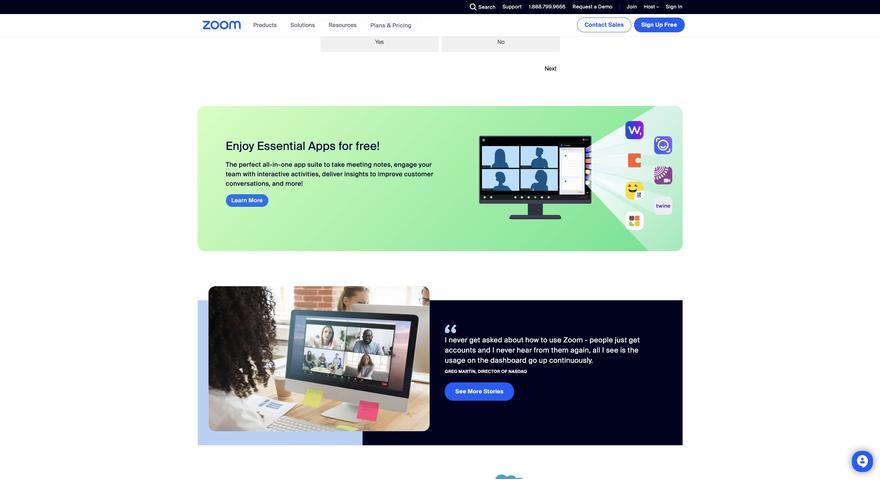 Task type: describe. For each thing, give the bounding box(es) containing it.
see
[[606, 346, 619, 355]]

sign up free button
[[634, 18, 685, 32]]

with
[[243, 170, 256, 179]]

and inside i never get asked about how to use zoom - people just get accounts and i never hear from them again, all i see is the usage on the dashboard go up continuously.
[[478, 346, 491, 355]]

plans & pricing
[[371, 22, 412, 29]]

&
[[387, 22, 391, 29]]

join link up meetings navigation
[[627, 4, 638, 10]]

zoom
[[564, 336, 583, 345]]

up
[[539, 356, 548, 365]]

insights
[[345, 170, 369, 179]]

and inside the perfect all-in-one app suite to take meeting notes, engage your team with interactive activities, deliver insights to improve customer conversations, and more!
[[272, 180, 284, 188]]

team
[[226, 170, 241, 179]]

resources
[[329, 21, 357, 29]]

see more stories link
[[445, 383, 514, 401]]

resources button
[[329, 14, 360, 37]]

dashboard
[[491, 356, 527, 365]]

apps
[[308, 139, 336, 154]]

learn more
[[231, 197, 263, 204]]

contact sales
[[585, 21, 624, 28]]

zoom virtual meeting software image
[[208, 287, 430, 432]]

to inside i never get asked about how to use zoom - people just get accounts and i never hear from them again, all i see is the usage on the dashboard go up continuously.
[[541, 336, 548, 345]]

0 horizontal spatial to
[[324, 161, 330, 169]]

host
[[645, 4, 657, 10]]

sign for sign in
[[666, 4, 677, 10]]

all
[[593, 346, 601, 355]]

from
[[534, 346, 550, 355]]

solutions
[[291, 21, 315, 29]]

use
[[550, 336, 562, 345]]

one
[[281, 161, 293, 169]]

meeting
[[347, 161, 372, 169]]

app
[[294, 161, 306, 169]]

usage
[[445, 356, 466, 365]]

more for see
[[468, 388, 482, 396]]

product information navigation
[[248, 14, 417, 37]]

customer
[[404, 170, 434, 179]]

-
[[585, 336, 588, 345]]

notes,
[[374, 161, 393, 169]]

all-
[[263, 161, 273, 169]]

director
[[478, 369, 501, 375]]

banner containing contact sales
[[194, 14, 686, 37]]

2 get from the left
[[629, 336, 640, 345]]

for
[[339, 139, 353, 154]]

more for learn
[[249, 197, 263, 204]]

request a demo
[[573, 4, 613, 10]]

continuously.
[[550, 356, 593, 365]]

interactive
[[257, 170, 290, 179]]

just
[[615, 336, 627, 345]]

deliver
[[322, 170, 343, 179]]

0 vertical spatial the
[[628, 346, 639, 355]]

plans
[[371, 22, 386, 29]]

take
[[332, 161, 345, 169]]

products
[[254, 21, 277, 29]]

conversations,
[[226, 180, 271, 188]]

nasdaq
[[509, 369, 527, 375]]

support
[[503, 4, 522, 10]]

the perfect all-in-one app suite to take meeting notes, engage your team with interactive activities, deliver insights to improve customer conversations, and more!
[[226, 161, 434, 188]]

join
[[627, 4, 638, 10]]

host button
[[645, 4, 659, 10]]

demo
[[599, 4, 613, 10]]

contact
[[585, 21, 607, 28]]

is
[[621, 346, 626, 355]]

again,
[[571, 346, 591, 355]]

sign up free
[[642, 21, 678, 28]]

sales
[[609, 21, 624, 28]]

the
[[226, 161, 237, 169]]



Task type: locate. For each thing, give the bounding box(es) containing it.
suite
[[308, 161, 323, 169]]

about
[[504, 336, 524, 345]]

1 vertical spatial more
[[468, 388, 482, 396]]

to up from
[[541, 336, 548, 345]]

1 horizontal spatial and
[[478, 346, 491, 355]]

solutions button
[[291, 14, 318, 37]]

0 horizontal spatial get
[[470, 336, 481, 345]]

support link
[[498, 0, 524, 14], [503, 4, 522, 10]]

free!
[[356, 139, 380, 154]]

zoom logo image
[[203, 21, 241, 30]]

0 vertical spatial never
[[449, 336, 468, 345]]

see more stories
[[456, 388, 504, 396]]

asked
[[482, 336, 503, 345]]

1 horizontal spatial get
[[629, 336, 640, 345]]

1 get from the left
[[470, 336, 481, 345]]

1 vertical spatial sign
[[642, 21, 654, 28]]

0 horizontal spatial more
[[249, 197, 263, 204]]

0 horizontal spatial the
[[478, 356, 489, 365]]

to down notes,
[[370, 170, 376, 179]]

how
[[526, 336, 539, 345]]

2 vertical spatial to
[[541, 336, 548, 345]]

improve
[[378, 170, 403, 179]]

up
[[656, 21, 663, 28]]

to up deliver
[[324, 161, 330, 169]]

1 horizontal spatial never
[[497, 346, 515, 355]]

never
[[449, 336, 468, 345], [497, 346, 515, 355]]

on
[[468, 356, 476, 365]]

meetings navigation
[[576, 14, 686, 34]]

activities,
[[291, 170, 321, 179]]

stories
[[484, 388, 504, 396]]

1 horizontal spatial i
[[493, 346, 495, 355]]

the right on on the bottom right of the page
[[478, 356, 489, 365]]

learn more button
[[226, 194, 269, 207]]

in-
[[273, 161, 281, 169]]

i
[[445, 336, 447, 345], [493, 346, 495, 355], [603, 346, 605, 355]]

sign left in
[[666, 4, 677, 10]]

request
[[573, 4, 593, 10]]

and down interactive
[[272, 180, 284, 188]]

and down asked
[[478, 346, 491, 355]]

to
[[324, 161, 330, 169], [370, 170, 376, 179], [541, 336, 548, 345]]

more inside button
[[249, 197, 263, 204]]

free
[[665, 21, 678, 28]]

contact sales link
[[578, 18, 632, 32]]

1 horizontal spatial the
[[628, 346, 639, 355]]

hear
[[517, 346, 532, 355]]

learn
[[231, 197, 247, 204]]

2 horizontal spatial to
[[541, 336, 548, 345]]

0 horizontal spatial sign
[[642, 21, 654, 28]]

banner
[[194, 14, 686, 37]]

search
[[479, 4, 496, 10]]

and
[[272, 180, 284, 188], [478, 346, 491, 355]]

get
[[470, 336, 481, 345], [629, 336, 640, 345]]

more!
[[286, 180, 303, 188]]

perfect
[[239, 161, 261, 169]]

of
[[502, 369, 508, 375]]

martin,
[[459, 369, 477, 375]]

0 vertical spatial to
[[324, 161, 330, 169]]

more right learn
[[249, 197, 263, 204]]

a
[[594, 4, 597, 10]]

i never get asked about how to use zoom - people just get accounts and i never hear from them again, all i see is the usage on the dashboard go up continuously.
[[445, 336, 640, 365]]

1 horizontal spatial more
[[468, 388, 482, 396]]

the
[[628, 346, 639, 355], [478, 356, 489, 365]]

essential
[[257, 139, 306, 154]]

search button
[[465, 0, 498, 14]]

see
[[456, 388, 467, 396]]

enjoy
[[226, 139, 254, 154]]

engage
[[394, 161, 417, 169]]

join link left the host
[[622, 0, 639, 14]]

1 vertical spatial the
[[478, 356, 489, 365]]

them
[[552, 346, 569, 355]]

accounts
[[445, 346, 476, 355]]

1 horizontal spatial to
[[370, 170, 376, 179]]

sign
[[666, 4, 677, 10], [642, 21, 654, 28]]

more
[[249, 197, 263, 204], [468, 388, 482, 396]]

0 horizontal spatial and
[[272, 180, 284, 188]]

more right see on the bottom of page
[[468, 388, 482, 396]]

request a demo link
[[568, 0, 615, 14], [573, 4, 613, 10]]

go
[[529, 356, 537, 365]]

sign inside 'button'
[[642, 21, 654, 28]]

0 vertical spatial and
[[272, 180, 284, 188]]

1 vertical spatial never
[[497, 346, 515, 355]]

0 horizontal spatial never
[[449, 336, 468, 345]]

sign for sign up free
[[642, 21, 654, 28]]

pricing
[[393, 22, 412, 29]]

sign left up
[[642, 21, 654, 28]]

1 vertical spatial and
[[478, 346, 491, 355]]

0 vertical spatial more
[[249, 197, 263, 204]]

2 horizontal spatial i
[[603, 346, 605, 355]]

i up accounts
[[445, 336, 447, 345]]

never up accounts
[[449, 336, 468, 345]]

1 vertical spatial to
[[370, 170, 376, 179]]

never up dashboard
[[497, 346, 515, 355]]

enjoy essential apps for free!
[[226, 139, 380, 154]]

i right all
[[603, 346, 605, 355]]

plans & pricing link
[[371, 22, 412, 29], [371, 22, 412, 29]]

the right is
[[628, 346, 639, 355]]

i down asked
[[493, 346, 495, 355]]

sign in
[[666, 4, 683, 10]]

greg martin, director of nasdaq
[[445, 369, 527, 375]]

1.888.799.9666
[[529, 4, 566, 10]]

people
[[590, 336, 613, 345]]

1 horizontal spatial sign
[[666, 4, 677, 10]]

in
[[678, 4, 683, 10]]

your
[[419, 161, 432, 169]]

sign in link
[[661, 0, 686, 14], [666, 4, 683, 10]]

0 horizontal spatial i
[[445, 336, 447, 345]]

greg
[[445, 369, 458, 375]]

products button
[[254, 14, 280, 37]]

get left asked
[[470, 336, 481, 345]]

get right just
[[629, 336, 640, 345]]

1.888.799.9666 button
[[524, 0, 568, 14], [529, 4, 566, 10]]

0 vertical spatial sign
[[666, 4, 677, 10]]



Task type: vqa. For each thing, say whether or not it's contained in the screenshot.
'Sign' corresponding to Sign In
yes



